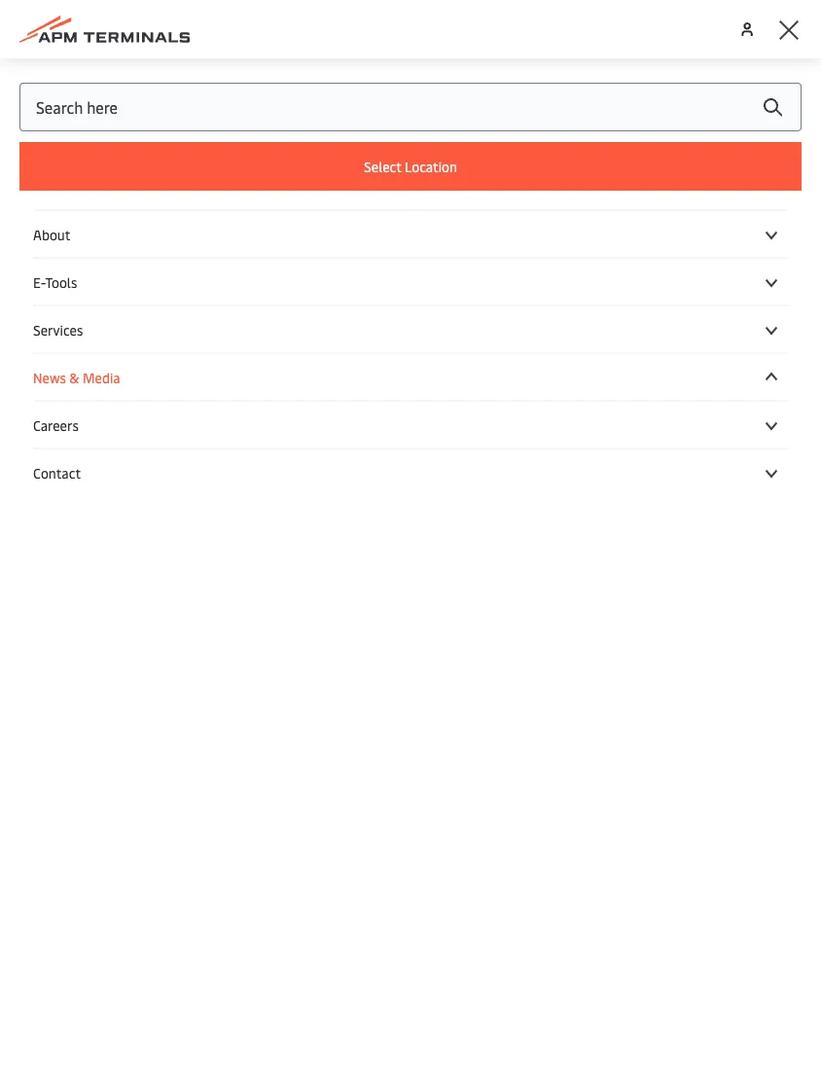 Task type: vqa. For each thing, say whether or not it's contained in the screenshot.
terminal.
no



Task type: locate. For each thing, give the bounding box(es) containing it.
<
[[36, 414, 43, 432]]

contact button
[[33, 463, 789, 482]]

services
[[33, 320, 83, 339]]

None submit
[[744, 83, 802, 131]]

&
[[69, 368, 79, 387]]

careers button
[[33, 416, 789, 434]]

e-
[[33, 273, 45, 291]]

global
[[46, 414, 85, 432]]

select location
[[364, 157, 458, 176]]

e-tools button
[[33, 273, 789, 291]]

about button
[[33, 225, 789, 243]]

e-tools
[[33, 273, 77, 291]]

location
[[405, 157, 458, 176]]

home
[[89, 414, 125, 432]]



Task type: describe. For each thing, give the bounding box(es) containing it.
tools
[[45, 273, 77, 291]]

insights image
[[0, 58, 822, 409]]

select
[[364, 157, 402, 176]]

select location button
[[19, 142, 802, 191]]

news
[[33, 368, 66, 387]]

contact
[[33, 463, 81, 482]]

about
[[33, 225, 70, 243]]

insights
[[31, 474, 226, 550]]

careers
[[33, 416, 79, 434]]

Global search search field
[[19, 83, 802, 131]]

media
[[83, 368, 120, 387]]

< global home
[[36, 414, 125, 432]]

global home link
[[46, 414, 125, 432]]

news & media
[[33, 368, 120, 387]]

services button
[[33, 320, 789, 339]]

news & media button
[[33, 368, 789, 387]]



